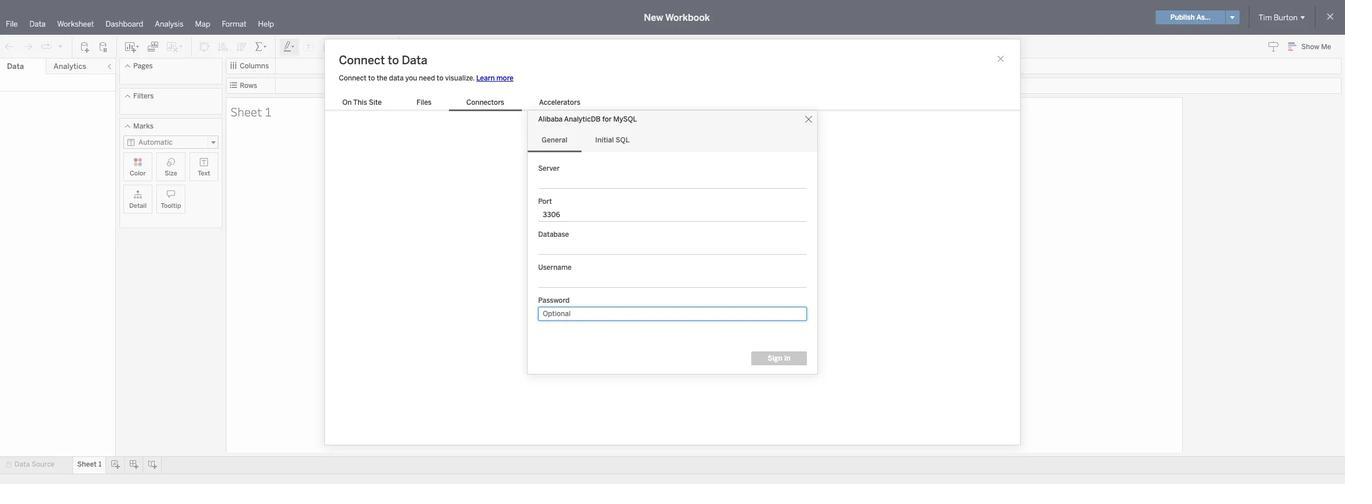 Task type: describe. For each thing, give the bounding box(es) containing it.
general
[[542, 136, 568, 144]]

map
[[195, 20, 210, 28]]

new workbook
[[644, 12, 710, 23]]

filters
[[133, 92, 154, 100]]

help
[[258, 20, 274, 28]]

publish
[[1171, 13, 1195, 21]]

sign in button
[[752, 351, 807, 365]]

columns
[[240, 62, 269, 70]]

learn
[[476, 74, 495, 82]]

2 horizontal spatial to
[[437, 74, 444, 82]]

username
[[538, 263, 572, 271]]

port
[[538, 197, 552, 205]]

worksheet
[[57, 20, 94, 28]]

analytics
[[54, 62, 86, 71]]

data source
[[14, 461, 55, 469]]

tim burton
[[1259, 13, 1298, 22]]

initial sql
[[595, 136, 630, 144]]

file
[[6, 20, 18, 28]]

highlight image
[[283, 41, 296, 52]]

detail
[[129, 202, 147, 210]]

visualize.
[[445, 74, 475, 82]]

as...
[[1197, 13, 1211, 21]]

swap rows and columns image
[[199, 41, 210, 52]]

on this site
[[342, 99, 382, 107]]

publish as... button
[[1156, 10, 1225, 24]]

fit image
[[340, 41, 359, 52]]

collapse image
[[106, 63, 113, 70]]

1 horizontal spatial sheet
[[231, 103, 262, 120]]

connect for connect to the data you need to visualize. learn more
[[339, 74, 367, 82]]

undo image
[[3, 41, 15, 52]]

data up replay animation image
[[29, 20, 46, 28]]

Database text field
[[538, 241, 807, 255]]

alibaba analyticdb for mysql dialog
[[528, 110, 818, 374]]

connect to the data you need to visualize. learn more
[[339, 74, 514, 82]]

more
[[497, 74, 514, 82]]

workbook
[[665, 12, 710, 23]]

publish as...
[[1171, 13, 1211, 21]]

text
[[198, 170, 210, 177]]

sort ascending image
[[217, 41, 229, 52]]

1 vertical spatial 1
[[98, 461, 102, 469]]

connect to data
[[339, 53, 428, 67]]

connect for connect to data
[[339, 53, 385, 67]]

0 horizontal spatial sheet 1
[[77, 461, 102, 469]]

show
[[1302, 43, 1320, 51]]

download image
[[406, 41, 418, 52]]

alibaba
[[538, 115, 563, 123]]

source
[[32, 461, 55, 469]]

for
[[602, 115, 612, 123]]

learn more link
[[476, 74, 514, 82]]

data left 'source'
[[14, 461, 30, 469]]

in
[[784, 354, 791, 362]]

mysql
[[613, 115, 637, 123]]

new worksheet image
[[124, 41, 140, 52]]

data down download icon
[[402, 53, 428, 67]]

tooltip
[[161, 202, 181, 210]]

sign
[[768, 354, 783, 362]]

to use edit in desktop, save the workbook outside of personal space image
[[425, 41, 436, 52]]

connectors
[[466, 99, 504, 107]]

you
[[405, 74, 417, 82]]

Server text field
[[538, 175, 807, 189]]



Task type: vqa. For each thing, say whether or not it's contained in the screenshot.
Pages
yes



Task type: locate. For each thing, give the bounding box(es) containing it.
data
[[389, 74, 404, 82]]

0 horizontal spatial 1
[[98, 461, 102, 469]]

initial
[[595, 136, 614, 144]]

clear sheet image
[[166, 41, 184, 52]]

1
[[265, 103, 272, 120], [98, 461, 102, 469]]

on
[[342, 99, 352, 107]]

sheet
[[231, 103, 262, 120], [77, 461, 97, 469]]

Port text field
[[538, 208, 807, 222]]

server
[[538, 164, 560, 172]]

show labels image
[[303, 41, 315, 52]]

me
[[1321, 43, 1332, 51]]

1 horizontal spatial to
[[388, 53, 399, 67]]

sheet 1 down the rows
[[231, 103, 272, 120]]

password
[[538, 296, 570, 304]]

sort descending image
[[236, 41, 247, 52]]

to for data
[[388, 53, 399, 67]]

0 horizontal spatial to
[[368, 74, 375, 82]]

need
[[419, 74, 435, 82]]

to left the
[[368, 74, 375, 82]]

data
[[29, 20, 46, 28], [402, 53, 428, 67], [7, 62, 24, 71], [14, 461, 30, 469]]

to right need
[[437, 74, 444, 82]]

list box containing on this site
[[325, 96, 598, 111]]

this
[[353, 99, 367, 107]]

sheet 1 right 'source'
[[77, 461, 102, 469]]

2 connect from the top
[[339, 74, 367, 82]]

data down undo image
[[7, 62, 24, 71]]

color
[[130, 170, 146, 177]]

replay animation image
[[41, 41, 52, 52]]

analyticdb
[[564, 115, 601, 123]]

to
[[388, 53, 399, 67], [368, 74, 375, 82], [437, 74, 444, 82]]

sheet 1
[[231, 103, 272, 120], [77, 461, 102, 469]]

database
[[538, 230, 569, 238]]

alibaba analyticdb for mysql
[[538, 115, 637, 123]]

data guide image
[[1268, 41, 1280, 52]]

modular connection dialog tabs tab list
[[528, 128, 818, 152]]

list box
[[325, 96, 598, 111]]

replay animation image
[[57, 43, 64, 50]]

burton
[[1274, 13, 1298, 22]]

1 right 'source'
[[98, 461, 102, 469]]

pause auto updates image
[[98, 41, 110, 52]]

rows
[[240, 82, 257, 90]]

analysis
[[155, 20, 184, 28]]

format
[[222, 20, 247, 28]]

1 horizontal spatial sheet 1
[[231, 103, 272, 120]]

connect down fit icon at the left of page
[[339, 53, 385, 67]]

1 vertical spatial connect
[[339, 74, 367, 82]]

show me
[[1302, 43, 1332, 51]]

to down show/hide cards icon
[[388, 53, 399, 67]]

new data source image
[[79, 41, 91, 52]]

tim
[[1259, 13, 1272, 22]]

0 vertical spatial connect
[[339, 53, 385, 67]]

files
[[417, 99, 432, 107]]

1 vertical spatial sheet
[[77, 461, 97, 469]]

sign in
[[768, 354, 791, 362]]

marks
[[133, 122, 153, 130]]

the
[[377, 74, 387, 82]]

1 down columns in the left top of the page
[[265, 103, 272, 120]]

1 horizontal spatial 1
[[265, 103, 272, 120]]

1 vertical spatial sheet 1
[[77, 461, 102, 469]]

0 vertical spatial sheet 1
[[231, 103, 272, 120]]

show me button
[[1283, 38, 1342, 56]]

accelerators
[[539, 99, 580, 107]]

1 connect from the top
[[339, 53, 385, 67]]

0 vertical spatial sheet
[[231, 103, 262, 120]]

connect
[[339, 53, 385, 67], [339, 74, 367, 82]]

sheet right 'source'
[[77, 461, 97, 469]]

0 vertical spatial 1
[[265, 103, 272, 120]]

Password password field
[[538, 307, 807, 321]]

to for the
[[368, 74, 375, 82]]

pages
[[133, 62, 153, 70]]

0 horizontal spatial sheet
[[77, 461, 97, 469]]

new
[[644, 12, 663, 23]]

show/hide cards image
[[373, 41, 392, 52]]

sheet down the rows
[[231, 103, 262, 120]]

Username text field
[[538, 274, 807, 288]]

dashboard
[[106, 20, 143, 28]]

totals image
[[254, 41, 268, 52]]

sql
[[616, 136, 630, 144]]

connect up on
[[339, 74, 367, 82]]

size
[[165, 170, 177, 177]]

site
[[369, 99, 382, 107]]

format workbook image
[[322, 41, 333, 52]]

duplicate image
[[147, 41, 159, 52]]

redo image
[[22, 41, 34, 52]]



